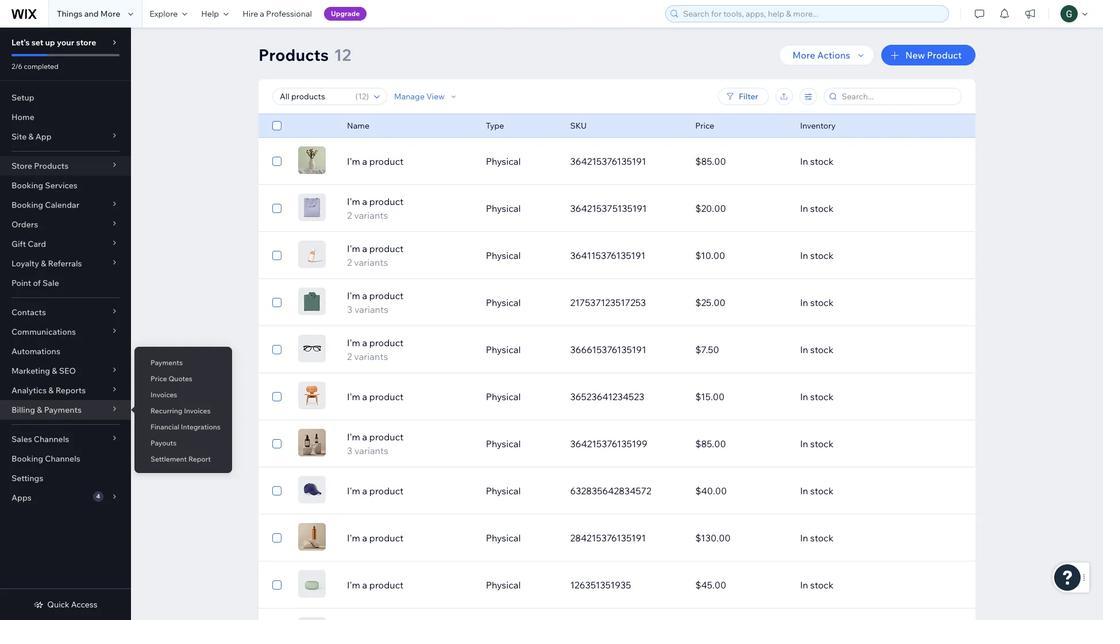 Task type: locate. For each thing, give the bounding box(es) containing it.
1 i'm a product link from the top
[[340, 155, 479, 168]]

$45.00
[[696, 580, 727, 591]]

quotes
[[169, 375, 192, 383]]

in stock link
[[794, 148, 919, 175], [794, 195, 919, 222], [794, 242, 919, 270], [794, 289, 919, 317], [794, 336, 919, 364], [794, 383, 919, 411], [794, 430, 919, 458], [794, 478, 919, 505], [794, 525, 919, 552], [794, 572, 919, 599]]

10 in stock link from the top
[[794, 572, 919, 599]]

9 in from the top
[[800, 533, 809, 544]]

1 horizontal spatial payments
[[151, 359, 183, 367]]

4 in stock from the top
[[800, 297, 834, 309]]

payouts link
[[134, 434, 232, 453]]

in stock link for 284215376135191
[[794, 525, 919, 552]]

12
[[334, 45, 351, 65], [358, 91, 366, 102]]

10 in stock from the top
[[800, 580, 834, 591]]

booking up settings
[[11, 454, 43, 464]]

& left the seo
[[52, 366, 57, 376]]

3 stock from the top
[[811, 250, 834, 262]]

7 in stock link from the top
[[794, 430, 919, 458]]

your
[[57, 37, 74, 48]]

3 physical from the top
[[486, 250, 521, 262]]

1 horizontal spatial more
[[793, 49, 816, 61]]

2 variants from the top
[[354, 257, 388, 268]]

1 i'm from the top
[[347, 156, 360, 167]]

217537123517253
[[570, 297, 646, 309]]

in for 36523641234523
[[800, 391, 809, 403]]

sales channels button
[[0, 430, 131, 449]]

36523641234523 link
[[563, 383, 689, 411]]

variants for 364215375135191
[[354, 210, 388, 221]]

booking up 'orders'
[[11, 200, 43, 210]]

in for 364115376135191
[[800, 250, 809, 262]]

1 vertical spatial i'm a product 2 variants
[[347, 243, 404, 268]]

1 stock from the top
[[811, 156, 834, 167]]

i'm a product 2 variants for 364115376135191
[[347, 243, 404, 268]]

9 stock from the top
[[811, 533, 834, 544]]

4 i'm from the top
[[347, 290, 360, 302]]

i'm a product 2 variants
[[347, 196, 404, 221], [347, 243, 404, 268], [347, 337, 404, 363]]

2 in from the top
[[800, 203, 809, 214]]

366615376135191 link
[[563, 336, 689, 364]]

4 stock from the top
[[811, 297, 834, 309]]

$10.00
[[696, 250, 726, 262]]

$7.50
[[696, 344, 719, 356]]

channels inside dropdown button
[[34, 435, 69, 445]]

home
[[11, 112, 34, 122]]

5 physical link from the top
[[479, 336, 563, 364]]

0 vertical spatial 2
[[347, 210, 352, 221]]

payments
[[151, 359, 183, 367], [44, 405, 82, 416]]

in stock link for 364115376135191
[[794, 242, 919, 270]]

3 in stock from the top
[[800, 250, 834, 262]]

2 i'm a product 3 variants from the top
[[347, 432, 404, 457]]

9 product from the top
[[369, 533, 404, 544]]

1 i'm a product 3 variants from the top
[[347, 290, 404, 316]]

1 vertical spatial i'm a product 3 variants
[[347, 432, 404, 457]]

booking channels
[[11, 454, 80, 464]]

booking
[[11, 180, 43, 191], [11, 200, 43, 210], [11, 454, 43, 464]]

booking down store
[[11, 180, 43, 191]]

3 2 from the top
[[347, 351, 352, 363]]

upgrade
[[331, 9, 360, 18]]

& right site
[[28, 132, 34, 142]]

0 horizontal spatial price
[[151, 375, 167, 383]]

stock for 632835642834572
[[811, 486, 834, 497]]

1 horizontal spatial 12
[[358, 91, 366, 102]]

view
[[427, 91, 445, 102]]

channels for booking channels
[[45, 454, 80, 464]]

1 vertical spatial booking
[[11, 200, 43, 210]]

more
[[100, 9, 120, 19], [793, 49, 816, 61]]

5 i'm a product from the top
[[347, 580, 404, 591]]

i'm a product link for 36523641234523
[[340, 390, 479, 404]]

in stock for 632835642834572
[[800, 486, 834, 497]]

stock for 364115376135191
[[811, 250, 834, 262]]

2 in stock link from the top
[[794, 195, 919, 222]]

professional
[[266, 9, 312, 19]]

loyalty & referrals button
[[0, 254, 131, 274]]

invoices
[[151, 391, 177, 399], [184, 407, 211, 416]]

Search for tools, apps, help & more... field
[[680, 6, 945, 22]]

None checkbox
[[272, 119, 282, 133], [272, 202, 282, 216], [272, 249, 282, 263], [272, 343, 282, 357], [272, 390, 282, 404], [272, 532, 282, 545], [272, 579, 282, 593], [272, 119, 282, 133], [272, 202, 282, 216], [272, 249, 282, 263], [272, 343, 282, 357], [272, 390, 282, 404], [272, 532, 282, 545], [272, 579, 282, 593]]

i'm a product 2 variants for 366615376135191
[[347, 337, 404, 363]]

orders
[[11, 220, 38, 230]]

in for 284215376135191
[[800, 533, 809, 544]]

let's
[[11, 37, 30, 48]]

10 physical from the top
[[486, 580, 521, 591]]

physical link for 366615376135191
[[479, 336, 563, 364]]

access
[[71, 600, 98, 610]]

8 in from the top
[[800, 486, 809, 497]]

6 in stock link from the top
[[794, 383, 919, 411]]

3 in from the top
[[800, 250, 809, 262]]

9 physical from the top
[[486, 533, 521, 544]]

product
[[927, 49, 962, 61]]

in stock link for 364215376135199
[[794, 430, 919, 458]]

booking for booking services
[[11, 180, 43, 191]]

variants for 366615376135191
[[354, 351, 388, 363]]

3 in stock link from the top
[[794, 242, 919, 270]]

4 in stock link from the top
[[794, 289, 919, 317]]

channels up the booking channels
[[34, 435, 69, 445]]

payments up price quotes
[[151, 359, 183, 367]]

0 horizontal spatial more
[[100, 9, 120, 19]]

stock for 217537123517253
[[811, 297, 834, 309]]

sidebar element
[[0, 28, 131, 621]]

i'm a product 3 variants for 217537123517253
[[347, 290, 404, 316]]

3 variants from the top
[[355, 304, 389, 316]]

10 i'm from the top
[[347, 580, 360, 591]]

point of sale
[[11, 278, 59, 289]]

4 in from the top
[[800, 297, 809, 309]]

6 stock from the top
[[811, 391, 834, 403]]

$10.00 link
[[689, 242, 794, 270]]

in stock for 364115376135191
[[800, 250, 834, 262]]

0 vertical spatial channels
[[34, 435, 69, 445]]

more left 'actions'
[[793, 49, 816, 61]]

& inside popup button
[[37, 405, 42, 416]]

variants for 217537123517253
[[355, 304, 389, 316]]

1 in from the top
[[800, 156, 809, 167]]

5 in from the top
[[800, 344, 809, 356]]

2
[[347, 210, 352, 221], [347, 257, 352, 268], [347, 351, 352, 363]]

physical for 284215376135191
[[486, 533, 521, 544]]

$85.00 link up $20.00 link
[[689, 148, 794, 175]]

1 horizontal spatial products
[[259, 45, 329, 65]]

5 i'm a product link from the top
[[340, 579, 479, 593]]

10 physical link from the top
[[479, 572, 563, 599]]

help
[[201, 9, 219, 19]]

3 physical link from the top
[[479, 242, 563, 270]]

8 stock from the top
[[811, 486, 834, 497]]

& inside "dropdown button"
[[52, 366, 57, 376]]

invoices link
[[134, 386, 232, 405]]

None checkbox
[[272, 155, 282, 168], [272, 296, 282, 310], [272, 437, 282, 451], [272, 485, 282, 498], [272, 155, 282, 168], [272, 296, 282, 310], [272, 437, 282, 451], [272, 485, 282, 498]]

1 in stock from the top
[[800, 156, 834, 167]]

in stock link for 126351351935
[[794, 572, 919, 599]]

5 in stock from the top
[[800, 344, 834, 356]]

7 in from the top
[[800, 439, 809, 450]]

& left reports
[[48, 386, 54, 396]]

284215376135191
[[570, 533, 646, 544]]

0 vertical spatial booking
[[11, 180, 43, 191]]

4 physical link from the top
[[479, 289, 563, 317]]

i'm a product 3 variants
[[347, 290, 404, 316], [347, 432, 404, 457]]

1 vertical spatial payments
[[44, 405, 82, 416]]

0 vertical spatial $85.00
[[696, 156, 726, 167]]

9 in stock from the top
[[800, 533, 834, 544]]

1 variants from the top
[[354, 210, 388, 221]]

in stock link for 364215376135191
[[794, 148, 919, 175]]

in stock link for 632835642834572
[[794, 478, 919, 505]]

3 i'm a product 2 variants from the top
[[347, 337, 404, 363]]

completed
[[24, 62, 58, 71]]

2/6
[[11, 62, 22, 71]]

i'm a product for 284215376135191
[[347, 533, 404, 544]]

invoices up recurring
[[151, 391, 177, 399]]

0 vertical spatial payments
[[151, 359, 183, 367]]

& inside popup button
[[41, 259, 46, 269]]

in
[[800, 156, 809, 167], [800, 203, 809, 214], [800, 250, 809, 262], [800, 297, 809, 309], [800, 344, 809, 356], [800, 391, 809, 403], [800, 439, 809, 450], [800, 486, 809, 497], [800, 533, 809, 544], [800, 580, 809, 591]]

3 i'm from the top
[[347, 243, 360, 255]]

booking for booking channels
[[11, 454, 43, 464]]

services
[[45, 180, 78, 191]]

& right loyalty
[[41, 259, 46, 269]]

and
[[84, 9, 99, 19]]

point
[[11, 278, 31, 289]]

2 vertical spatial 2
[[347, 351, 352, 363]]

billing & payments
[[11, 405, 82, 416]]

$85.00 up $40.00
[[696, 439, 726, 450]]

1 in stock link from the top
[[794, 148, 919, 175]]

0 vertical spatial $85.00 link
[[689, 148, 794, 175]]

& for loyalty
[[41, 259, 46, 269]]

name
[[347, 121, 370, 131]]

stock for 364215376135191
[[811, 156, 834, 167]]

$85.00 up $20.00
[[696, 156, 726, 167]]

7 physical from the top
[[486, 439, 521, 450]]

1 3 from the top
[[347, 304, 353, 316]]

seo
[[59, 366, 76, 376]]

0 vertical spatial i'm a product 2 variants
[[347, 196, 404, 221]]

i'm a product
[[347, 156, 404, 167], [347, 391, 404, 403], [347, 486, 404, 497], [347, 533, 404, 544], [347, 580, 404, 591]]

quick access
[[47, 600, 98, 610]]

0 vertical spatial price
[[696, 121, 715, 131]]

2 vertical spatial i'm a product 2 variants
[[347, 337, 404, 363]]

analytics
[[11, 386, 47, 396]]

2 product from the top
[[369, 196, 404, 207]]

1 vertical spatial invoices
[[184, 407, 211, 416]]

in for 364215376135191
[[800, 156, 809, 167]]

physical link for 364215376135199
[[479, 430, 563, 458]]

0 horizontal spatial products
[[34, 161, 68, 171]]

1 i'm a product from the top
[[347, 156, 404, 167]]

5 stock from the top
[[811, 344, 834, 356]]

channels for sales channels
[[34, 435, 69, 445]]

1 vertical spatial 3
[[347, 445, 353, 457]]

10 in from the top
[[800, 580, 809, 591]]

1 $85.00 link from the top
[[689, 148, 794, 175]]

in stock link for 36523641234523
[[794, 383, 919, 411]]

settings link
[[0, 469, 131, 489]]

1 $85.00 from the top
[[696, 156, 726, 167]]

$85.00 link down $15.00 link at the bottom of page
[[689, 430, 794, 458]]

7 physical link from the top
[[479, 430, 563, 458]]

2 i'm a product from the top
[[347, 391, 404, 403]]

i'm a product for 126351351935
[[347, 580, 404, 591]]

2 vertical spatial booking
[[11, 454, 43, 464]]

0 vertical spatial products
[[259, 45, 329, 65]]

physical for 364215376135191
[[486, 156, 521, 167]]

9 in stock link from the top
[[794, 525, 919, 552]]

1 horizontal spatial price
[[696, 121, 715, 131]]

1 vertical spatial 12
[[358, 91, 366, 102]]

product
[[369, 156, 404, 167], [369, 196, 404, 207], [369, 243, 404, 255], [369, 290, 404, 302], [369, 337, 404, 349], [369, 391, 404, 403], [369, 432, 404, 443], [369, 486, 404, 497], [369, 533, 404, 544], [369, 580, 404, 591]]

booking services
[[11, 180, 78, 191]]

in stock for 217537123517253
[[800, 297, 834, 309]]

variants
[[354, 210, 388, 221], [354, 257, 388, 268], [355, 304, 389, 316], [354, 351, 388, 363], [355, 445, 389, 457]]

12 up name
[[358, 91, 366, 102]]

products down "professional"
[[259, 45, 329, 65]]

632835642834572 link
[[563, 478, 689, 505]]

& for marketing
[[52, 366, 57, 376]]

in stock link for 217537123517253
[[794, 289, 919, 317]]

1 vertical spatial $85.00 link
[[689, 430, 794, 458]]

0 vertical spatial invoices
[[151, 391, 177, 399]]

booking services link
[[0, 176, 131, 195]]

analytics & reports
[[11, 386, 86, 396]]

$15.00 link
[[689, 383, 794, 411]]

366615376135191
[[570, 344, 646, 356]]

physical link for 284215376135191
[[479, 525, 563, 552]]

0 horizontal spatial 12
[[334, 45, 351, 65]]

2 $85.00 link from the top
[[689, 430, 794, 458]]

8 physical link from the top
[[479, 478, 563, 505]]

physical
[[486, 156, 521, 167], [486, 203, 521, 214], [486, 250, 521, 262], [486, 297, 521, 309], [486, 344, 521, 356], [486, 391, 521, 403], [486, 439, 521, 450], [486, 486, 521, 497], [486, 533, 521, 544], [486, 580, 521, 591]]

364215376135199
[[570, 439, 648, 450]]

products up booking services at the left top
[[34, 161, 68, 171]]

6 physical link from the top
[[479, 383, 563, 411]]

8 in stock from the top
[[800, 486, 834, 497]]

3 for 364215376135199
[[347, 445, 353, 457]]

2 2 from the top
[[347, 257, 352, 268]]

i'm a product for 632835642834572
[[347, 486, 404, 497]]

let's set up your store
[[11, 37, 96, 48]]

2 in stock from the top
[[800, 203, 834, 214]]

2 i'm a product link from the top
[[340, 390, 479, 404]]

home link
[[0, 107, 131, 127]]

8 physical from the top
[[486, 486, 521, 497]]

6 in stock from the top
[[800, 391, 834, 403]]

channels up settings link
[[45, 454, 80, 464]]

2 3 from the top
[[347, 445, 353, 457]]

1 2 from the top
[[347, 210, 352, 221]]

physical for 364215375135191
[[486, 203, 521, 214]]

8 in stock link from the top
[[794, 478, 919, 505]]

5 physical from the top
[[486, 344, 521, 356]]

1 physical from the top
[[486, 156, 521, 167]]

2 i'm a product 2 variants from the top
[[347, 243, 404, 268]]

6 in from the top
[[800, 391, 809, 403]]

stock for 36523641234523
[[811, 391, 834, 403]]

$130.00 link
[[689, 525, 794, 552]]

more right the and
[[100, 9, 120, 19]]

1 vertical spatial $85.00
[[696, 439, 726, 450]]

in stock for 364215375135191
[[800, 203, 834, 214]]

6 physical from the top
[[486, 391, 521, 403]]

12 down upgrade button
[[334, 45, 351, 65]]

1 vertical spatial channels
[[45, 454, 80, 464]]

12 for products 12
[[334, 45, 351, 65]]

3 i'm a product link from the top
[[340, 485, 479, 498]]

help button
[[194, 0, 236, 28]]

payments link
[[134, 353, 232, 373]]

1 booking from the top
[[11, 180, 43, 191]]

i'm a product link for 126351351935
[[340, 579, 479, 593]]

price quotes
[[151, 375, 192, 383]]

physical for 217537123517253
[[486, 297, 521, 309]]

stock for 284215376135191
[[811, 533, 834, 544]]

payments down analytics & reports dropdown button
[[44, 405, 82, 416]]

booking inside dropdown button
[[11, 200, 43, 210]]

in stock for 366615376135191
[[800, 344, 834, 356]]

$85.00 for 364215376135191
[[696, 156, 726, 167]]

inventory
[[800, 121, 836, 131]]

& for site
[[28, 132, 34, 142]]

2 stock from the top
[[811, 203, 834, 214]]

1 vertical spatial price
[[151, 375, 167, 383]]

stock
[[811, 156, 834, 167], [811, 203, 834, 214], [811, 250, 834, 262], [811, 297, 834, 309], [811, 344, 834, 356], [811, 391, 834, 403], [811, 439, 834, 450], [811, 486, 834, 497], [811, 533, 834, 544], [811, 580, 834, 591]]

reports
[[56, 386, 86, 396]]

sku
[[570, 121, 587, 131]]

0 vertical spatial i'm a product 3 variants
[[347, 290, 404, 316]]

6 i'm from the top
[[347, 391, 360, 403]]

i'm a product link for 364215376135191
[[340, 155, 479, 168]]

billing
[[11, 405, 35, 416]]

2 booking from the top
[[11, 200, 43, 210]]

$85.00 for 364215376135199
[[696, 439, 726, 450]]

contacts
[[11, 307, 46, 318]]

7 stock from the top
[[811, 439, 834, 450]]

1 vertical spatial 2
[[347, 257, 352, 268]]

in for 364215376135199
[[800, 439, 809, 450]]

& right billing
[[37, 405, 42, 416]]

10 stock from the top
[[811, 580, 834, 591]]

recurring invoices
[[151, 407, 211, 416]]

7 i'm from the top
[[347, 432, 360, 443]]

5 in stock link from the top
[[794, 336, 919, 364]]

4 variants from the top
[[354, 351, 388, 363]]

1 i'm a product 2 variants from the top
[[347, 196, 404, 221]]

1 vertical spatial more
[[793, 49, 816, 61]]

2 $85.00 from the top
[[696, 439, 726, 450]]

recurring
[[151, 407, 182, 416]]

0 vertical spatial 3
[[347, 304, 353, 316]]

5 variants from the top
[[355, 445, 389, 457]]

3
[[347, 304, 353, 316], [347, 445, 353, 457]]

price quotes link
[[134, 370, 232, 389]]

invoices up integrations
[[184, 407, 211, 416]]

booking calendar
[[11, 200, 79, 210]]

0 horizontal spatial payments
[[44, 405, 82, 416]]

gift
[[11, 239, 26, 249]]

1 vertical spatial products
[[34, 161, 68, 171]]

payments inside billing & payments popup button
[[44, 405, 82, 416]]

physical for 366615376135191
[[486, 344, 521, 356]]

explore
[[150, 9, 178, 19]]

0 vertical spatial 12
[[334, 45, 351, 65]]



Task type: vqa. For each thing, say whether or not it's contained in the screenshot.
VI
no



Task type: describe. For each thing, give the bounding box(es) containing it.
8 i'm from the top
[[347, 486, 360, 497]]

in for 632835642834572
[[800, 486, 809, 497]]

i'm a product for 364215376135191
[[347, 156, 404, 167]]

orders button
[[0, 215, 131, 234]]

1 horizontal spatial invoices
[[184, 407, 211, 416]]

$15.00
[[696, 391, 725, 403]]

card
[[28, 239, 46, 249]]

analytics & reports button
[[0, 381, 131, 401]]

in stock for 36523641234523
[[800, 391, 834, 403]]

physical link for 632835642834572
[[479, 478, 563, 505]]

app
[[35, 132, 51, 142]]

new
[[906, 49, 925, 61]]

sale
[[43, 278, 59, 289]]

(
[[356, 91, 358, 102]]

Search... field
[[839, 89, 958, 105]]

2 for 364115376135191
[[347, 257, 352, 268]]

payouts
[[151, 439, 177, 448]]

more inside more actions popup button
[[793, 49, 816, 61]]

in stock link for 364215375135191
[[794, 195, 919, 222]]

9 i'm from the top
[[347, 533, 360, 544]]

i'm a product link for 284215376135191
[[340, 532, 479, 545]]

$25.00
[[696, 297, 726, 309]]

& for billing
[[37, 405, 42, 416]]

financial integrations link
[[134, 418, 232, 437]]

2 for 364215375135191
[[347, 210, 352, 221]]

upgrade button
[[324, 7, 367, 21]]

2 for 366615376135191
[[347, 351, 352, 363]]

up
[[45, 37, 55, 48]]

physical for 364115376135191
[[486, 250, 521, 262]]

126351351935
[[570, 580, 631, 591]]

variants for 364215376135199
[[355, 445, 389, 457]]

communications button
[[0, 322, 131, 342]]

in stock for 284215376135191
[[800, 533, 834, 544]]

217537123517253 link
[[563, 289, 689, 317]]

contacts button
[[0, 303, 131, 322]]

4 product from the top
[[369, 290, 404, 302]]

calendar
[[45, 200, 79, 210]]

physical link for 364215376135191
[[479, 148, 563, 175]]

i'm a product 3 variants for 364215376135199
[[347, 432, 404, 457]]

setup link
[[0, 88, 131, 107]]

physical for 364215376135199
[[486, 439, 521, 450]]

364215375135191
[[570, 203, 647, 214]]

more actions
[[793, 49, 851, 61]]

settlement report link
[[134, 450, 232, 470]]

price for price
[[696, 121, 715, 131]]

284215376135191 link
[[563, 525, 689, 552]]

integrations
[[181, 423, 221, 432]]

)
[[366, 91, 369, 102]]

gift card
[[11, 239, 46, 249]]

store products button
[[0, 156, 131, 176]]

gift card button
[[0, 234, 131, 254]]

booking channels link
[[0, 449, 131, 469]]

i'm a product for 36523641234523
[[347, 391, 404, 403]]

more actions button
[[779, 45, 875, 66]]

store
[[11, 161, 32, 171]]

6 product from the top
[[369, 391, 404, 403]]

physical link for 126351351935
[[479, 572, 563, 599]]

communications
[[11, 327, 76, 337]]

& for analytics
[[48, 386, 54, 396]]

364215376135191
[[570, 156, 646, 167]]

booking for booking calendar
[[11, 200, 43, 210]]

2/6 completed
[[11, 62, 58, 71]]

in for 126351351935
[[800, 580, 809, 591]]

2 i'm from the top
[[347, 196, 360, 207]]

new product
[[906, 49, 962, 61]]

sales channels
[[11, 435, 69, 445]]

store products
[[11, 161, 68, 171]]

settings
[[11, 474, 43, 484]]

in for 217537123517253
[[800, 297, 809, 309]]

payments inside payments link
[[151, 359, 183, 367]]

i'm a product link for 632835642834572
[[340, 485, 479, 498]]

variants for 364115376135191
[[354, 257, 388, 268]]

stock for 126351351935
[[811, 580, 834, 591]]

hire a professional link
[[236, 0, 319, 28]]

$25.00 link
[[689, 289, 794, 317]]

632835642834572
[[570, 486, 652, 497]]

type
[[486, 121, 504, 131]]

0 vertical spatial more
[[100, 9, 120, 19]]

price for price quotes
[[151, 375, 167, 383]]

setup
[[11, 93, 34, 103]]

site & app
[[11, 132, 51, 142]]

10 product from the top
[[369, 580, 404, 591]]

8 product from the top
[[369, 486, 404, 497]]

marketing & seo button
[[0, 362, 131, 381]]

manage view
[[394, 91, 445, 102]]

1 product from the top
[[369, 156, 404, 167]]

3 product from the top
[[369, 243, 404, 255]]

4
[[96, 493, 100, 501]]

physical link for 36523641234523
[[479, 383, 563, 411]]

hire a professional
[[243, 9, 312, 19]]

physical link for 364215375135191
[[479, 195, 563, 222]]

$20.00
[[696, 203, 726, 214]]

products inside dropdown button
[[34, 161, 68, 171]]

$40.00 link
[[689, 478, 794, 505]]

physical for 36523641234523
[[486, 391, 521, 403]]

$130.00
[[696, 533, 731, 544]]

5 product from the top
[[369, 337, 404, 349]]

physical link for 217537123517253
[[479, 289, 563, 317]]

36523641234523
[[570, 391, 645, 403]]

point of sale link
[[0, 274, 131, 293]]

things
[[57, 9, 83, 19]]

settlement report
[[151, 455, 211, 464]]

Unsaved view field
[[276, 89, 352, 105]]

i'm a product 2 variants for 364215375135191
[[347, 196, 404, 221]]

in stock for 364215376135199
[[800, 439, 834, 450]]

5 i'm from the top
[[347, 337, 360, 349]]

in for 366615376135191
[[800, 344, 809, 356]]

$85.00 link for 364215376135191
[[689, 148, 794, 175]]

recurring invoices link
[[134, 402, 232, 421]]

physical for 126351351935
[[486, 580, 521, 591]]

quick
[[47, 600, 69, 610]]

financial
[[151, 423, 179, 432]]

$85.00 link for 364215376135199
[[689, 430, 794, 458]]

7 product from the top
[[369, 432, 404, 443]]

filter button
[[718, 88, 769, 105]]

apps
[[11, 493, 31, 503]]

stock for 366615376135191
[[811, 344, 834, 356]]

financial integrations
[[151, 423, 221, 432]]

in stock link for 366615376135191
[[794, 336, 919, 364]]

364115376135191
[[570, 250, 646, 262]]

in stock for 364215376135191
[[800, 156, 834, 167]]

physical for 632835642834572
[[486, 486, 521, 497]]

364215376135199 link
[[563, 430, 689, 458]]

site & app button
[[0, 127, 131, 147]]

12 for ( 12 )
[[358, 91, 366, 102]]

set
[[31, 37, 43, 48]]

3 for 217537123517253
[[347, 304, 353, 316]]

quick access button
[[34, 600, 98, 610]]

actions
[[818, 49, 851, 61]]

in stock for 126351351935
[[800, 580, 834, 591]]

stock for 364215376135199
[[811, 439, 834, 450]]

physical link for 364115376135191
[[479, 242, 563, 270]]

new product button
[[882, 45, 976, 66]]

0 horizontal spatial invoices
[[151, 391, 177, 399]]

stock for 364215375135191
[[811, 203, 834, 214]]

marketing
[[11, 366, 50, 376]]

filter
[[739, 91, 759, 102]]

referrals
[[48, 259, 82, 269]]

automations
[[11, 347, 60, 357]]

$7.50 link
[[689, 336, 794, 364]]

in for 364215375135191
[[800, 203, 809, 214]]

manage
[[394, 91, 425, 102]]



